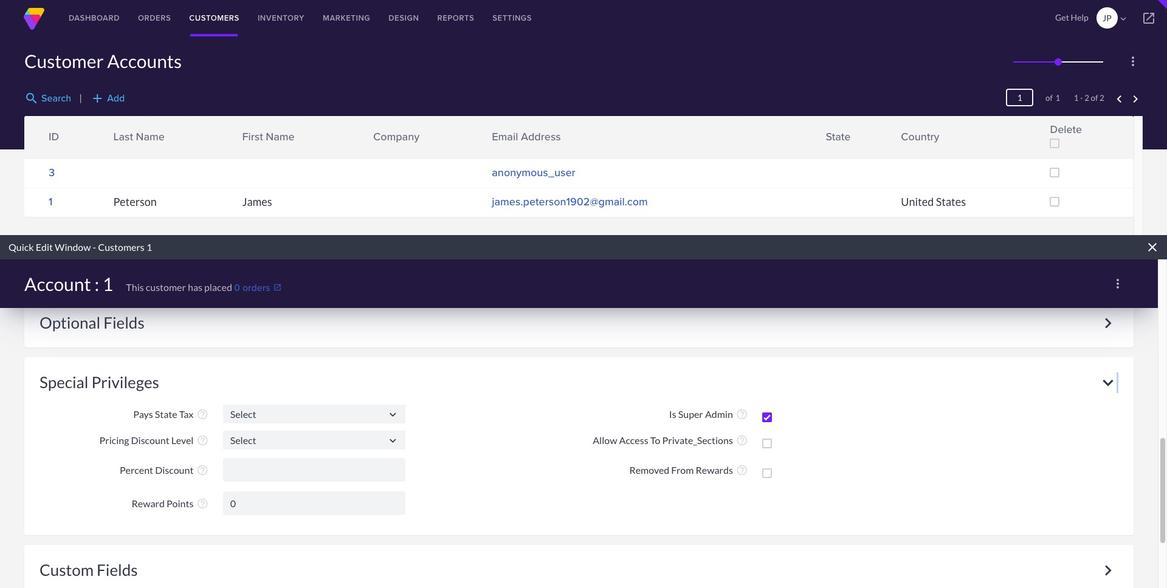 Task type: locate. For each thing, give the bounding box(es) containing it.
3  from the left
[[365, 136, 376, 147]]


[[105, 136, 116, 147], [234, 136, 245, 147], [365, 136, 376, 147], [484, 136, 495, 147], [818, 136, 829, 147], [893, 136, 904, 147]]

search
[[41, 91, 71, 105]]

 inside   email address
[[484, 136, 495, 147]]

 inside   first name
[[234, 129, 245, 140]]

customers
[[189, 12, 240, 24], [98, 241, 145, 253]]

6  link from the left
[[892, 136, 904, 147]]

1  from the left
[[105, 136, 116, 147]]

state
[[826, 129, 851, 145]]

search
[[24, 91, 39, 106]]

name inside   last name
[[136, 129, 165, 145]]

3  link from the left
[[364, 129, 376, 140]]

3  link from the left
[[364, 136, 376, 147]]

 for state
[[818, 129, 829, 140]]

 for company
[[365, 136, 376, 147]]

quick
[[9, 241, 34, 253]]

 link for last
[[104, 129, 116, 140]]

of
[[1046, 93, 1053, 103], [1091, 93, 1099, 103]]

jp
[[1103, 13, 1112, 23]]

 for country
[[893, 129, 904, 140]]

 for first name
[[234, 129, 245, 140]]

 link
[[104, 136, 116, 147], [233, 136, 245, 147], [364, 136, 376, 147], [483, 136, 495, 147], [817, 136, 829, 147], [892, 136, 904, 147]]

 inside   last name
[[105, 136, 116, 147]]

1 horizontal spatial of
[[1091, 93, 1099, 103]]

5  from the left
[[818, 136, 829, 147]]

id link
[[49, 129, 59, 145]]

last
[[113, 129, 133, 145]]

6  from the left
[[893, 129, 904, 140]]

6  from the left
[[893, 136, 904, 147]]

4  from the left
[[484, 136, 495, 147]]

state link
[[826, 129, 851, 145]]

- right 'of 1'
[[1081, 93, 1084, 103]]

of left keyboard_arrow_left link
[[1091, 93, 1099, 103]]

0 horizontal spatial name
[[136, 129, 165, 145]]

country
[[901, 129, 940, 145]]

 inside   email address
[[484, 129, 495, 140]]

2  link from the left
[[233, 136, 245, 147]]

4  link from the left
[[483, 129, 495, 140]]

0 horizontal spatial 2
[[1085, 93, 1090, 103]]

company
[[373, 129, 420, 145]]

company link
[[373, 129, 420, 145]]

1 of from the left
[[1046, 93, 1053, 103]]

  state
[[818, 129, 851, 147]]

 for company
[[365, 129, 376, 140]]

1 2 from the left
[[1085, 93, 1090, 103]]

clear
[[1146, 240, 1160, 255]]

 inside   country
[[893, 136, 904, 147]]

of up delete
[[1046, 93, 1053, 103]]

1  from the left
[[105, 129, 116, 140]]

name
[[136, 129, 165, 145], [266, 129, 295, 145]]

3  from the left
[[365, 129, 376, 140]]

add add
[[90, 91, 125, 106]]

name inside   first name
[[266, 129, 295, 145]]

4  link from the left
[[483, 136, 495, 147]]

6  link from the left
[[892, 129, 904, 140]]

1  link from the left
[[104, 129, 116, 140]]

accounts
[[107, 50, 182, 72]]

james.peterson1902@gmail.com link
[[492, 194, 648, 210]]

customers down peterson
[[98, 241, 145, 253]]

country link
[[901, 129, 940, 145]]

None text field
[[1007, 89, 1034, 106]]

 link for email
[[483, 129, 495, 140]]

5  link from the left
[[817, 136, 829, 147]]

1
[[1056, 93, 1061, 103], [1074, 93, 1079, 103], [49, 194, 53, 210], [146, 241, 152, 253]]

1 vertical spatial customers
[[98, 241, 145, 253]]

states
[[936, 195, 966, 209]]

1 down 3
[[49, 194, 53, 210]]

2
[[1085, 93, 1090, 103], [1100, 93, 1105, 103]]

 inside   state
[[818, 129, 829, 140]]

 inside   country
[[893, 129, 904, 140]]

2  from the left
[[234, 129, 245, 140]]

5  from the left
[[818, 129, 829, 140]]

0 horizontal spatial of
[[1046, 93, 1053, 103]]

keyboard_arrow_left
[[1113, 92, 1127, 106]]

-
[[1081, 93, 1084, 103], [93, 241, 96, 253]]

0 horizontal spatial -
[[93, 241, 96, 253]]

1 horizontal spatial 2
[[1100, 93, 1105, 103]]

id
[[49, 129, 59, 145]]

1 horizontal spatial name
[[266, 129, 295, 145]]

name right last
[[136, 129, 165, 145]]

 inside   company
[[365, 129, 376, 140]]

 link for first
[[233, 129, 245, 140]]

window
[[55, 241, 91, 253]]

 for first
[[234, 136, 245, 147]]

0 vertical spatial -
[[1081, 93, 1084, 103]]

 for email address
[[484, 129, 495, 140]]

- right window
[[93, 241, 96, 253]]

4  from the left
[[484, 129, 495, 140]]

5  link from the left
[[817, 129, 829, 140]]

2  link from the left
[[233, 129, 245, 140]]

 inside   last name
[[105, 129, 116, 140]]

first
[[242, 129, 263, 145]]

james
[[242, 195, 272, 209]]

2  from the left
[[234, 136, 245, 147]]

add
[[90, 91, 105, 106]]

0 vertical spatial customers
[[189, 12, 240, 24]]

 inside   company
[[365, 136, 376, 147]]

1 right 'of 1'
[[1074, 93, 1079, 103]]

mode_editedit









email address element
[[486, 116, 820, 159]]

anonymous_user
[[492, 165, 576, 181]]

2 name from the left
[[266, 129, 295, 145]]

 inside   first name
[[234, 136, 245, 147]]

mode_editedit









first name element
[[236, 116, 367, 159]]

customers right orders
[[189, 12, 240, 24]]

 link for country
[[892, 129, 904, 140]]


[[1118, 13, 1129, 24]]

get help
[[1056, 12, 1089, 23]]

name right first
[[266, 129, 295, 145]]

1 name from the left
[[136, 129, 165, 145]]

 link
[[104, 129, 116, 140], [233, 129, 245, 140], [364, 129, 376, 140], [483, 129, 495, 140], [817, 129, 829, 140], [892, 129, 904, 140]]

 inside   state
[[818, 136, 829, 147]]

1  link from the left
[[104, 136, 116, 147]]

more_vert button
[[1124, 52, 1143, 71]]


[[105, 129, 116, 140], [234, 129, 245, 140], [365, 129, 376, 140], [484, 129, 495, 140], [818, 129, 829, 140], [893, 129, 904, 140]]



Task type: describe. For each thing, give the bounding box(es) containing it.
delete element
[[1044, 116, 1134, 159]]

mode_editedit









last name element
[[107, 116, 236, 159]]

settings
[[493, 12, 532, 24]]

 for state
[[818, 136, 829, 147]]

 link for last
[[104, 136, 116, 147]]

1 - 2 of 2
[[1074, 93, 1105, 103]]

dashboard link
[[60, 0, 129, 36]]

reports
[[437, 12, 475, 24]]

|
[[79, 92, 82, 104]]

 link for company
[[364, 129, 376, 140]]

first name link
[[242, 129, 295, 145]]

anonymous_user link
[[492, 165, 576, 181]]

1 horizontal spatial customers
[[189, 12, 240, 24]]

 for last name
[[105, 129, 116, 140]]

name for last name
[[136, 129, 165, 145]]

3
[[49, 165, 55, 181]]

email address link
[[492, 129, 561, 145]]

orders
[[138, 12, 171, 24]]

 for country
[[893, 136, 904, 147]]

name for first name
[[266, 129, 295, 145]]

edit
[[36, 241, 53, 253]]

mode_editedit









state element
[[820, 116, 895, 159]]

quick edit window - customers 1
[[9, 241, 152, 253]]

mode_editedit









country element
[[895, 116, 1044, 159]]

dashboard
[[69, 12, 120, 24]]

delete
[[1051, 122, 1083, 137]]

  company
[[365, 129, 420, 147]]

2 of from the left
[[1091, 93, 1099, 103]]

marketing
[[323, 12, 371, 24]]

  country
[[893, 129, 940, 147]]

of 1
[[1038, 93, 1061, 103]]

keyboard_arrow_left link
[[1113, 92, 1127, 106]]

2 2 from the left
[[1100, 93, 1105, 103]]

 for email
[[484, 136, 495, 147]]

peterson
[[113, 195, 157, 209]]

1 horizontal spatial -
[[1081, 93, 1084, 103]]

add
[[107, 91, 125, 105]]

address
[[521, 129, 561, 145]]

inventory
[[258, 12, 305, 24]]

  last name
[[105, 129, 165, 147]]

keyboard_arrow_right
[[1129, 92, 1143, 106]]

1 left 1 - 2 of 2
[[1056, 93, 1061, 103]]

get
[[1056, 12, 1070, 23]]

 link for company
[[364, 136, 376, 147]]

1 link
[[49, 194, 53, 210]]

3 link
[[49, 165, 55, 181]]

united
[[901, 195, 934, 209]]

1 vertical spatial -
[[93, 241, 96, 253]]

 link for email
[[483, 136, 495, 147]]

 link for state
[[817, 129, 829, 140]]

customer
[[24, 50, 104, 72]]

keyboard_arrow_right link
[[1129, 92, 1143, 106]]

help
[[1071, 12, 1089, 23]]

  email address
[[484, 129, 561, 147]]

last name link
[[113, 129, 165, 145]]

search search
[[24, 91, 71, 106]]

james.peterson1902@gmail.com
[[492, 194, 648, 210]]

 link for country
[[892, 136, 904, 147]]


[[1142, 11, 1157, 26]]

  first name
[[234, 129, 295, 147]]

mode_editedit









company element
[[367, 116, 486, 159]]

 link for state
[[817, 136, 829, 147]]

 for last
[[105, 136, 116, 147]]






id element
[[24, 116, 107, 159]]

 link
[[1131, 0, 1168, 36]]

0 horizontal spatial customers
[[98, 241, 145, 253]]

design
[[389, 12, 419, 24]]

customer accounts
[[24, 50, 182, 72]]

email
[[492, 129, 518, 145]]

keyboard_arrow_left keyboard_arrow_right
[[1113, 92, 1143, 106]]

united states
[[901, 195, 966, 209]]

 link for first
[[233, 136, 245, 147]]

1 down peterson
[[146, 241, 152, 253]]

more_vert
[[1126, 54, 1141, 69]]



Task type: vqa. For each thing, say whether or not it's contained in the screenshot.
10 Custom5
no



